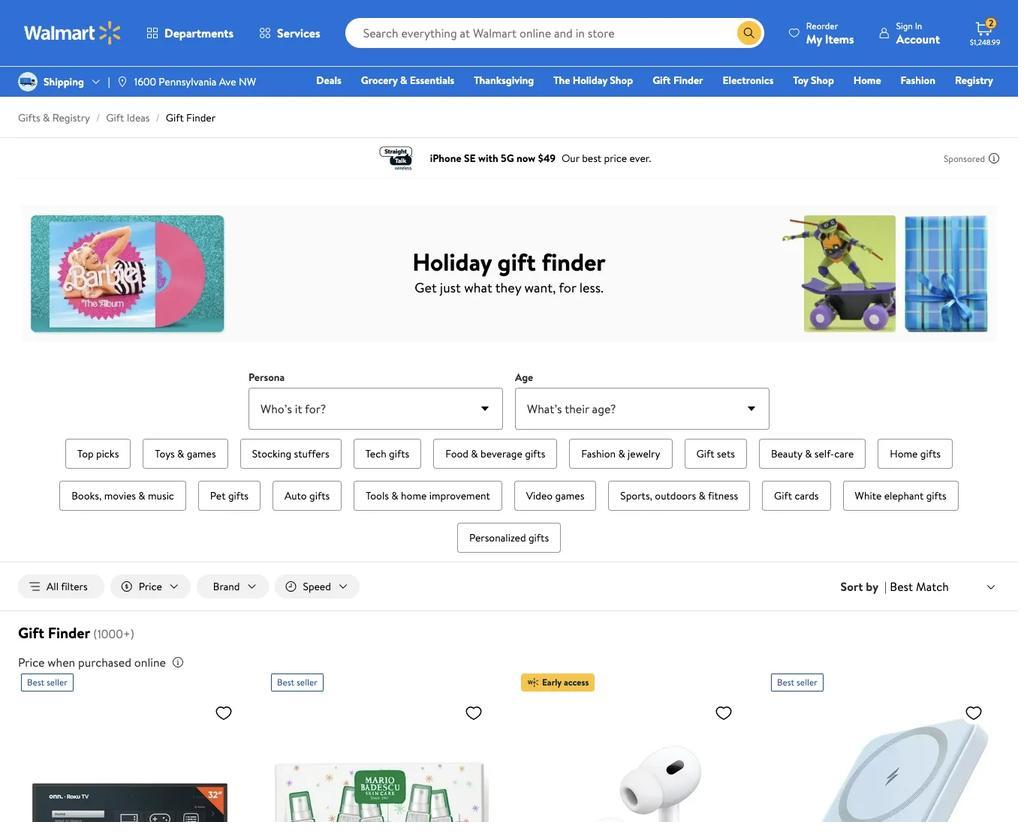 Task type: vqa. For each thing, say whether or not it's contained in the screenshot.
bottom 'Free'
no



Task type: locate. For each thing, give the bounding box(es) containing it.
group
[[54, 436, 964, 556]]

gift inside gift sets 'button'
[[696, 447, 714, 462]]

1 seller from the left
[[47, 677, 67, 689]]

gifts right 'personalized'
[[529, 531, 549, 546]]

/ right ideas
[[156, 110, 160, 125]]

0 vertical spatial registry
[[955, 73, 993, 88]]

elephant
[[884, 489, 924, 504]]

1 horizontal spatial holiday
[[573, 73, 607, 88]]

all
[[47, 580, 59, 595]]

fashion left jewelry
[[581, 447, 616, 462]]

home gifts
[[890, 447, 941, 462]]

1 horizontal spatial |
[[884, 579, 887, 595]]

they
[[495, 278, 521, 297]]

gifts right elephant
[[926, 489, 947, 504]]

gift inside gift cards button
[[774, 489, 792, 504]]

beverage
[[481, 447, 522, 462]]

2 best seller from the left
[[277, 677, 317, 689]]

home up one
[[854, 73, 881, 88]]

shop left "gift finder" at right top
[[610, 73, 633, 88]]

tech
[[365, 447, 386, 462]]

white elephant gifts button
[[843, 481, 959, 511]]

1600 pennsylvania ave nw
[[134, 74, 256, 89]]

sign in to add to favorites list, ($27 value) mario badescu mini mist collection 5-piece holiday gift set image
[[465, 704, 483, 723]]

early access
[[542, 677, 589, 689]]

toys
[[155, 447, 175, 462]]

finder left 'electronics'
[[673, 73, 703, 88]]

jewelry
[[628, 447, 660, 462]]

& left jewelry
[[618, 447, 625, 462]]

gifts right pet
[[228, 489, 249, 504]]

best inside popup button
[[890, 579, 913, 595]]

1 horizontal spatial price
[[139, 580, 162, 595]]

gift for gift finder
[[653, 73, 671, 88]]

gifts & registry / gift ideas / gift finder
[[18, 110, 216, 125]]

all filters button
[[18, 575, 104, 599]]

auto gifts list item
[[270, 478, 345, 514]]

Walmart Site-Wide search field
[[345, 18, 764, 48]]

gifts inside list item
[[525, 447, 545, 462]]

gift finder link left 'electronics'
[[646, 72, 710, 89]]

gift ideas link
[[106, 110, 150, 125]]

finder down 1600 pennsylvania ave nw
[[186, 110, 216, 125]]

& for grocery
[[400, 73, 407, 88]]

the holiday shop
[[554, 73, 633, 88]]

ideas
[[127, 110, 150, 125]]

& inside list item
[[471, 447, 478, 462]]

debit
[[903, 94, 929, 109]]

home for home
[[854, 73, 881, 88]]

reorder my items
[[806, 19, 854, 47]]

gift left 'sets'
[[696, 447, 714, 462]]

3 best seller from the left
[[777, 677, 818, 689]]

gifts up elephant
[[920, 447, 941, 462]]

gifts right beverage
[[525, 447, 545, 462]]

shop right toy
[[811, 73, 834, 88]]

movies
[[104, 489, 136, 504]]

toys & games button
[[143, 439, 228, 469]]

price for price
[[139, 580, 162, 595]]

apple airpods pro (2nd generation) - lightning image
[[521, 698, 739, 823]]

1 vertical spatial fashion
[[581, 447, 616, 462]]

departments
[[164, 25, 234, 41]]

persona
[[249, 370, 285, 385]]

gift inside 'gift finder' link
[[653, 73, 671, 88]]

2 horizontal spatial best seller
[[777, 677, 818, 689]]

just
[[440, 278, 461, 297]]

gifts inside 'button'
[[309, 489, 330, 504]]

gift
[[653, 73, 671, 88], [106, 110, 124, 125], [166, 110, 184, 125], [696, 447, 714, 462], [774, 489, 792, 504], [18, 623, 44, 643]]

0 vertical spatial home
[[854, 73, 881, 88]]

0 vertical spatial games
[[187, 447, 216, 462]]

seller for ($27 value) mario badescu mini mist collection 5-piece holiday gift set image
[[297, 677, 317, 689]]

gifts right tech
[[389, 447, 409, 462]]

fashion
[[901, 73, 935, 88], [581, 447, 616, 462]]

Search search field
[[345, 18, 764, 48]]

0 horizontal spatial games
[[187, 447, 216, 462]]

stocking stuffers
[[252, 447, 329, 462]]

registry inside registry one debit
[[955, 73, 993, 88]]

electronics link
[[716, 72, 780, 89]]

anker 622 magnetic battery (maggo) 5000mah wireless power bank foldable portable charger, blue image
[[771, 698, 989, 823]]

0 horizontal spatial home
[[854, 73, 881, 88]]

1600
[[134, 74, 156, 89]]

price inside dropdown button
[[139, 580, 162, 595]]

0 horizontal spatial price
[[18, 655, 45, 671]]

registry
[[955, 73, 993, 88], [52, 110, 90, 125]]

 image left 1600 at the left top of the page
[[116, 76, 128, 88]]

toys & games list item
[[140, 436, 231, 472]]

&
[[400, 73, 407, 88], [43, 110, 50, 125], [177, 447, 184, 462], [471, 447, 478, 462], [618, 447, 625, 462], [805, 447, 812, 462], [138, 489, 145, 504], [391, 489, 398, 504], [699, 489, 706, 504]]

& right gifts
[[43, 110, 50, 125]]

deals
[[316, 73, 341, 88]]

when
[[48, 655, 75, 671]]

1 horizontal spatial home
[[890, 447, 918, 462]]

games inside video games button
[[555, 489, 584, 504]]

0 horizontal spatial fashion
[[581, 447, 616, 462]]

gift left cards
[[774, 489, 792, 504]]

1 shop from the left
[[610, 73, 633, 88]]

2 horizontal spatial seller
[[797, 677, 818, 689]]

| right by
[[884, 579, 887, 595]]

home gifts button
[[878, 439, 953, 469]]

pet gifts
[[210, 489, 249, 504]]

gift for gift finder (1000+)
[[18, 623, 44, 643]]

1 horizontal spatial best seller
[[277, 677, 317, 689]]

0 vertical spatial finder
[[673, 73, 703, 88]]

fashion & jewelry
[[581, 447, 660, 462]]

 image for shipping
[[18, 72, 38, 92]]

best for onn. 32 class hd (720p) led roku smart tv (100012589) image
[[27, 677, 44, 689]]

walmart+
[[949, 94, 993, 109]]

gift down all filters 'button'
[[18, 623, 44, 643]]

2
[[989, 17, 994, 29]]

2 vertical spatial finder
[[48, 623, 90, 643]]

1 horizontal spatial shop
[[811, 73, 834, 88]]

sort
[[841, 579, 863, 595]]

& right tools
[[391, 489, 398, 504]]

/ left gift ideas link
[[96, 110, 100, 125]]

1 horizontal spatial games
[[555, 489, 584, 504]]

2 seller from the left
[[297, 677, 317, 689]]

for
[[559, 278, 576, 297]]

price button
[[110, 575, 191, 599]]

& for tools
[[391, 489, 398, 504]]

& left "self-"
[[805, 447, 812, 462]]

tools & home improvement button
[[354, 481, 502, 511]]

onn. 32 class hd (720p) led roku smart tv (100012589) image
[[21, 698, 239, 823]]

registry up walmart+ link
[[955, 73, 993, 88]]

0 horizontal spatial registry
[[52, 110, 90, 125]]

finder up when at the bottom left
[[48, 623, 90, 643]]

finder
[[673, 73, 703, 88], [186, 110, 216, 125], [48, 623, 90, 643]]

gift finder link
[[646, 72, 710, 89], [166, 110, 216, 125]]

books,
[[71, 489, 102, 504]]

grocery & essentials link
[[354, 72, 461, 89]]

home gifts list item
[[875, 436, 956, 472]]

gift sets list item
[[681, 436, 750, 472]]

beauty & self-care button
[[759, 439, 866, 469]]

seller
[[47, 677, 67, 689], [297, 677, 317, 689], [797, 677, 818, 689]]

1 vertical spatial price
[[18, 655, 45, 671]]

home link
[[847, 72, 888, 89]]

1 horizontal spatial gift finder link
[[646, 72, 710, 89]]

$1,248.99
[[970, 37, 1000, 47]]

all filters
[[47, 580, 88, 595]]

best seller for onn. 32 class hd (720p) led roku smart tv (100012589) image
[[27, 677, 67, 689]]

seller for onn. 32 class hd (720p) led roku smart tv (100012589) image
[[47, 677, 67, 689]]

1 vertical spatial games
[[555, 489, 584, 504]]

best match button
[[887, 577, 1000, 597]]

fashion up debit at the right top
[[901, 73, 935, 88]]

fashion inside button
[[581, 447, 616, 462]]

0 vertical spatial holiday
[[573, 73, 607, 88]]

beauty & self-care
[[771, 447, 854, 462]]

tech gifts
[[365, 447, 409, 462]]

games right toys
[[187, 447, 216, 462]]

& right food
[[471, 447, 478, 462]]

sign in to add to favorites list, onn. 32 class hd (720p) led roku smart tv (100012589) image
[[215, 704, 233, 723]]

 image left the shipping
[[18, 72, 38, 92]]

1 vertical spatial registry
[[52, 110, 90, 125]]

0 horizontal spatial finder
[[48, 623, 90, 643]]

& right toys
[[177, 447, 184, 462]]

 image
[[18, 72, 38, 92], [116, 76, 128, 88]]

& inside button
[[618, 447, 625, 462]]

1 horizontal spatial fashion
[[901, 73, 935, 88]]

games right video
[[555, 489, 584, 504]]

1 horizontal spatial registry
[[955, 73, 993, 88]]

gift finder link down pennsylvania
[[166, 110, 216, 125]]

video games
[[526, 489, 584, 504]]

1 vertical spatial |
[[884, 579, 887, 595]]

3 seller from the left
[[797, 677, 818, 689]]

1 vertical spatial home
[[890, 447, 918, 462]]

shop
[[610, 73, 633, 88], [811, 73, 834, 88]]

registry down the shipping
[[52, 110, 90, 125]]

gift right the holiday shop link
[[653, 73, 671, 88]]

beauty & self-care list item
[[756, 436, 869, 472]]

gift cards list item
[[759, 478, 834, 514]]

& left "music"
[[138, 489, 145, 504]]

0 vertical spatial fashion
[[901, 73, 935, 88]]

access
[[564, 677, 589, 689]]

finder for gift finder
[[673, 73, 703, 88]]

& for food
[[471, 447, 478, 462]]

1 horizontal spatial finder
[[186, 110, 216, 125]]

& for gifts
[[43, 110, 50, 125]]

1 best seller from the left
[[27, 677, 67, 689]]

0 vertical spatial |
[[108, 74, 110, 89]]

1 horizontal spatial seller
[[297, 677, 317, 689]]

by
[[866, 579, 878, 595]]

1 vertical spatial gift finder link
[[166, 110, 216, 125]]

gifts for tech gifts
[[389, 447, 409, 462]]

1 horizontal spatial /
[[156, 110, 160, 125]]

best
[[890, 579, 913, 595], [27, 677, 44, 689], [277, 677, 294, 689], [777, 677, 794, 689]]

beauty
[[771, 447, 802, 462]]

fashion for fashion
[[901, 73, 935, 88]]

0 horizontal spatial gift finder link
[[166, 110, 216, 125]]

0 vertical spatial price
[[139, 580, 162, 595]]

0 horizontal spatial seller
[[47, 677, 67, 689]]

0 horizontal spatial shop
[[610, 73, 633, 88]]

0 horizontal spatial /
[[96, 110, 100, 125]]

| left 1600 at the left top of the page
[[108, 74, 110, 89]]

sports, outdoors & fitness
[[620, 489, 738, 504]]

0 horizontal spatial best seller
[[27, 677, 67, 689]]

1 vertical spatial holiday
[[412, 245, 492, 278]]

home up elephant
[[890, 447, 918, 462]]

2 / from the left
[[156, 110, 160, 125]]

gift finder (1000+)
[[18, 623, 134, 643]]

reorder
[[806, 19, 838, 32]]

holiday gift finder image
[[21, 206, 997, 343]]

white
[[855, 489, 882, 504]]

group containing top picks
[[54, 436, 964, 556]]

& right grocery
[[400, 73, 407, 88]]

legal information image
[[172, 657, 184, 669]]

2 horizontal spatial finder
[[673, 73, 703, 88]]

gifts right auto
[[309, 489, 330, 504]]

home inside button
[[890, 447, 918, 462]]

pet
[[210, 489, 226, 504]]

0 horizontal spatial  image
[[18, 72, 38, 92]]

sports,
[[620, 489, 652, 504]]

gifts & registry link
[[18, 110, 90, 125]]

best seller
[[27, 677, 67, 689], [277, 677, 317, 689], [777, 677, 818, 689]]

0 horizontal spatial holiday
[[412, 245, 492, 278]]

1 horizontal spatial  image
[[116, 76, 128, 88]]

sign in to add to favorites list, apple airpods pro (2nd generation) - lightning image
[[715, 704, 733, 723]]

/
[[96, 110, 100, 125], [156, 110, 160, 125]]



Task type: describe. For each thing, give the bounding box(es) containing it.
sign
[[896, 19, 913, 32]]

seller for anker 622 magnetic battery (maggo) 5000mah wireless power bank foldable portable charger, blue image
[[797, 677, 818, 689]]

1 vertical spatial finder
[[186, 110, 216, 125]]

want,
[[524, 278, 556, 297]]

0 vertical spatial gift finder link
[[646, 72, 710, 89]]

sort and filter section element
[[0, 563, 1018, 611]]

fashion & jewelry list item
[[566, 436, 675, 472]]

2 shop from the left
[[811, 73, 834, 88]]

 image for 1600 pennsylvania ave nw
[[116, 76, 128, 88]]

the
[[554, 73, 570, 88]]

personalized gifts list item
[[454, 520, 564, 556]]

services
[[277, 25, 320, 41]]

fashion for fashion & jewelry
[[581, 447, 616, 462]]

tools & home improvement
[[366, 489, 490, 504]]

holiday gift finder get just what they want, for less.
[[412, 245, 606, 297]]

stocking stuffers list item
[[237, 436, 344, 472]]

my
[[806, 30, 822, 47]]

one debit link
[[871, 93, 936, 110]]

thanksgiving link
[[467, 72, 541, 89]]

fashion & jewelry button
[[569, 439, 672, 469]]

speed
[[303, 580, 331, 595]]

white elephant gifts list item
[[840, 478, 962, 514]]

gifts for personalized gifts
[[529, 531, 549, 546]]

brand button
[[197, 575, 268, 599]]

games inside toys & games button
[[187, 447, 216, 462]]

price for price when purchased online
[[18, 655, 45, 671]]

fitness
[[708, 489, 738, 504]]

filters
[[61, 580, 88, 595]]

(1000+)
[[93, 626, 134, 643]]

tools & home improvement list item
[[351, 478, 505, 514]]

stuffers
[[294, 447, 329, 462]]

gifts
[[18, 110, 40, 125]]

& for beauty
[[805, 447, 812, 462]]

speed button
[[274, 575, 360, 599]]

finder
[[542, 245, 606, 278]]

less.
[[579, 278, 603, 297]]

match
[[916, 579, 949, 595]]

pennsylvania
[[159, 74, 216, 89]]

top picks button
[[65, 439, 131, 469]]

gift for gift cards
[[774, 489, 792, 504]]

essentials
[[410, 73, 454, 88]]

account
[[896, 30, 940, 47]]

registry link
[[948, 72, 1000, 89]]

auto
[[285, 489, 307, 504]]

gifts for home gifts
[[920, 447, 941, 462]]

deals link
[[310, 72, 348, 89]]

top
[[77, 447, 94, 462]]

sports, outdoors & fitness list item
[[605, 478, 753, 514]]

best match
[[890, 579, 949, 595]]

gift left ideas
[[106, 110, 124, 125]]

personalized gifts
[[469, 531, 549, 546]]

home for home gifts
[[890, 447, 918, 462]]

one
[[878, 94, 901, 109]]

| inside sort and filter section element
[[884, 579, 887, 595]]

toy shop
[[793, 73, 834, 88]]

improvement
[[429, 489, 490, 504]]

price when purchased online
[[18, 655, 166, 671]]

gift sets
[[696, 447, 735, 462]]

gift sets button
[[684, 439, 747, 469]]

best for ($27 value) mario badescu mini mist collection 5-piece holiday gift set image
[[277, 677, 294, 689]]

food & beverage gifts button
[[433, 439, 557, 469]]

what
[[464, 278, 492, 297]]

toy shop link
[[786, 72, 841, 89]]

home
[[401, 489, 427, 504]]

pet gifts list item
[[195, 478, 264, 514]]

stocking
[[252, 447, 292, 462]]

gift cards button
[[762, 481, 831, 511]]

gift
[[497, 245, 536, 278]]

best for anker 622 magnetic battery (maggo) 5000mah wireless power bank foldable portable charger, blue image
[[777, 677, 794, 689]]

thanksgiving
[[474, 73, 534, 88]]

self-
[[814, 447, 834, 462]]

registry one debit
[[878, 73, 993, 109]]

video games button
[[514, 481, 596, 511]]

stocking stuffers button
[[240, 439, 341, 469]]

tech gifts button
[[353, 439, 421, 469]]

sort by |
[[841, 579, 887, 595]]

& for fashion
[[618, 447, 625, 462]]

& left fitness
[[699, 489, 706, 504]]

departments button
[[134, 15, 246, 51]]

0 horizontal spatial |
[[108, 74, 110, 89]]

& for toys
[[177, 447, 184, 462]]

music
[[148, 489, 174, 504]]

holiday inside holiday gift finder get just what they want, for less.
[[412, 245, 492, 278]]

tools
[[366, 489, 389, 504]]

early
[[542, 677, 562, 689]]

books, movies & music list item
[[56, 478, 189, 514]]

best seller for ($27 value) mario badescu mini mist collection 5-piece holiday gift set image
[[277, 677, 317, 689]]

services button
[[246, 15, 333, 51]]

books, movies & music
[[71, 489, 174, 504]]

walmart image
[[24, 21, 122, 45]]

video
[[526, 489, 553, 504]]

cards
[[795, 489, 819, 504]]

search icon image
[[743, 27, 755, 39]]

purchased
[[78, 655, 131, 671]]

ave
[[219, 74, 236, 89]]

gift right ideas
[[166, 110, 184, 125]]

gift finder
[[653, 73, 703, 88]]

video games list item
[[511, 478, 599, 514]]

food & beverage gifts list item
[[430, 436, 560, 472]]

best seller for anker 622 magnetic battery (maggo) 5000mah wireless power bank foldable portable charger, blue image
[[777, 677, 818, 689]]

sign in to add to favorites list, anker 622 magnetic battery (maggo) 5000mah wireless power bank foldable portable charger, blue image
[[965, 704, 983, 723]]

gift cards
[[774, 489, 819, 504]]

finder for gift finder (1000+)
[[48, 623, 90, 643]]

grocery
[[361, 73, 398, 88]]

gift for gift sets
[[696, 447, 714, 462]]

sets
[[717, 447, 735, 462]]

sponsored
[[944, 152, 985, 165]]

electronics
[[723, 73, 774, 88]]

1 / from the left
[[96, 110, 100, 125]]

walmart+ link
[[942, 93, 1000, 110]]

auto gifts button
[[273, 481, 342, 511]]

shipping
[[44, 74, 84, 89]]

tech gifts list item
[[350, 436, 424, 472]]

gifts for pet gifts
[[228, 489, 249, 504]]

top picks
[[77, 447, 119, 462]]

top picks list item
[[62, 436, 134, 472]]

grocery & essentials
[[361, 73, 454, 88]]

gifts for auto gifts
[[309, 489, 330, 504]]

books, movies & music button
[[59, 481, 186, 511]]

($27 value) mario badescu mini mist collection 5-piece holiday gift set image
[[271, 698, 489, 823]]

items
[[825, 30, 854, 47]]

the holiday shop link
[[547, 72, 640, 89]]

brand
[[213, 580, 240, 595]]



